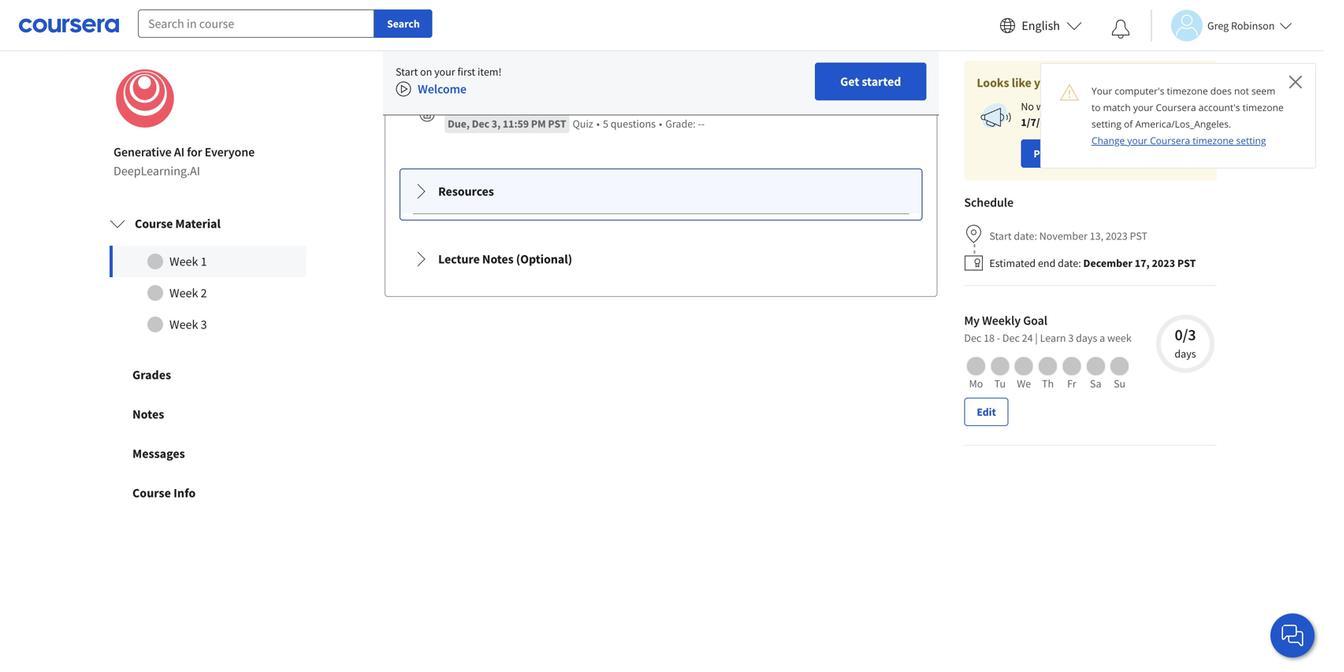 Task type: vqa. For each thing, say whether or not it's contained in the screenshot.
'0/3 days'
yes



Task type: locate. For each thing, give the bounding box(es) containing it.
week 1
[[170, 254, 207, 270]]

2 week from the top
[[170, 286, 198, 301]]

start for start on your first item!
[[396, 65, 418, 79]]

timezone
[[1167, 84, 1209, 97], [1243, 101, 1284, 114], [1193, 134, 1234, 147]]

coursera up "goal."
[[1156, 101, 1197, 114]]

0 vertical spatial date
[[1145, 100, 1165, 114]]

generative ai for everyone deeplearning.ai
[[114, 144, 255, 179]]

3 down 2
[[201, 317, 207, 333]]

end down the 1/7/2024
[[1060, 147, 1078, 161]]

date:
[[1014, 229, 1038, 243], [1058, 256, 1082, 271]]

0 vertical spatial start
[[396, 65, 418, 79]]

start left on
[[396, 65, 418, 79]]

1 horizontal spatial date:
[[1058, 256, 1082, 271]]

1 vertical spatial course
[[132, 486, 171, 502]]

Search in course text field
[[138, 9, 375, 38]]

date: down 'start date: november 13, 2023 pst'
[[1058, 256, 1082, 271]]

edit button
[[965, 398, 1009, 427]]

to up "goal."
[[1167, 100, 1177, 114]]

1 horizontal spatial •
[[597, 117, 600, 131]]

1 vertical spatial week
[[170, 286, 198, 301]]

days left a
[[1076, 331, 1098, 346]]

week
[[170, 254, 198, 270], [170, 286, 198, 301], [170, 317, 198, 333]]

0 vertical spatial notes
[[482, 246, 514, 261]]

3 week from the top
[[170, 317, 198, 333]]

0 vertical spatial course
[[135, 216, 173, 232]]

1 horizontal spatial end
[[1060, 147, 1078, 161]]

resources element
[[401, 170, 922, 214]]

1 horizontal spatial dec
[[965, 331, 982, 346]]

2 vertical spatial end
[[1038, 256, 1056, 271]]

1
[[201, 254, 207, 270]]

0 horizontal spatial setting
[[1092, 117, 1122, 130]]

material
[[175, 216, 221, 232]]

0 vertical spatial setting
[[1092, 117, 1122, 130]]

0 horizontal spatial to
[[1092, 101, 1101, 114]]

you
[[1034, 75, 1055, 91]]

1 horizontal spatial to
[[1167, 100, 1177, 114]]

1 vertical spatial push
[[1034, 147, 1058, 161]]

1 horizontal spatial date
[[1145, 100, 1165, 114]]

pst inside no worries! push your end date to 1/7/2024 pst and achieve your goal.
[[1066, 115, 1085, 129]]

course left material
[[135, 216, 173, 232]]

dec
[[472, 117, 490, 131], [965, 331, 982, 346], [1003, 331, 1020, 346]]

your down computer's
[[1134, 101, 1154, 114]]

course for course material
[[135, 216, 173, 232]]

messages
[[132, 446, 185, 462]]

achieve
[[1107, 115, 1142, 129]]

first
[[458, 65, 476, 79]]

more
[[1087, 75, 1116, 91]]

setting down account's at the top of the page
[[1237, 134, 1267, 147]]

show notifications image
[[1112, 20, 1131, 39]]

2 vertical spatial week
[[170, 317, 198, 333]]

due,
[[448, 117, 470, 131]]

0/3
[[1175, 325, 1197, 345]]

3 right "learn"
[[1069, 331, 1074, 346]]

search button
[[375, 9, 433, 38]]

week 2 link
[[110, 278, 307, 309]]

course inside dropdown button
[[135, 216, 173, 232]]

1 horizontal spatial notes
[[482, 246, 514, 261]]

0 vertical spatial push
[[1076, 100, 1099, 114]]

0 vertical spatial timezone
[[1167, 84, 1209, 97]]

we
[[1017, 377, 1031, 391]]

- inside my weekly goal dec 18 - dec 24 | learn 3 days a week
[[997, 331, 1001, 346]]

date
[[1145, 100, 1165, 114], [1080, 147, 1101, 161]]

1 vertical spatial notes
[[132, 407, 164, 423]]

no worries! push your end date to 1/7/2024 pst and achieve your goal.
[[1021, 100, 1190, 129]]

english button
[[994, 0, 1089, 51]]

1 horizontal spatial start
[[990, 229, 1012, 243]]

3
[[201, 317, 207, 333], [1069, 331, 1074, 346]]

date: up "estimated"
[[1014, 229, 1038, 243]]

search
[[387, 17, 420, 31]]

warning image
[[1061, 83, 1079, 102]]

push up and
[[1076, 100, 1099, 114]]

1 vertical spatial days
[[1175, 347, 1197, 361]]

setting up change
[[1092, 117, 1122, 130]]

lecture notes (optional) button
[[401, 231, 922, 276]]

start
[[396, 65, 418, 79], [990, 229, 1012, 243]]

course left info
[[132, 486, 171, 502]]

push end date button
[[1021, 140, 1114, 168]]

notes down grades
[[132, 407, 164, 423]]

1 vertical spatial setting
[[1237, 134, 1267, 147]]

timezone up "goal."
[[1167, 84, 1209, 97]]

1 vertical spatial date
[[1080, 147, 1101, 161]]

• left 5
[[597, 117, 600, 131]]

to inside your computer's timezone does not seem to match your coursera account's timezone setting of america/los_angeles. change your coursera timezone setting
[[1092, 101, 1101, 114]]

min
[[488, 68, 506, 82]]

end
[[1125, 100, 1142, 114], [1060, 147, 1078, 161], [1038, 256, 1056, 271]]

start up "estimated"
[[990, 229, 1012, 243]]

5
[[603, 117, 609, 131]]

coursera down "goal."
[[1150, 134, 1191, 147]]

1 horizontal spatial 2023
[[1152, 256, 1176, 271]]

does
[[1211, 84, 1232, 97]]

your up welcome
[[435, 65, 455, 79]]

notes inside lecture notes (optional) dropdown button
[[482, 246, 514, 261]]

0 horizontal spatial •
[[474, 68, 477, 82]]

0 horizontal spatial 3
[[201, 317, 207, 333]]

course info
[[132, 486, 196, 502]]

looks
[[977, 75, 1010, 91]]

• inside image generation (optional) video • 6 min
[[474, 68, 477, 82]]

0 vertical spatial end
[[1125, 100, 1142, 114]]

1 vertical spatial 2023
[[1152, 256, 1176, 271]]

0 horizontal spatial days
[[1076, 331, 1098, 346]]

timezone down account's at the top of the page
[[1193, 134, 1234, 147]]

week left 1
[[170, 254, 198, 270]]

course
[[135, 216, 173, 232], [132, 486, 171, 502]]

started
[[862, 74, 902, 89]]

• left "6"
[[474, 68, 477, 82]]

0 horizontal spatial notes
[[132, 407, 164, 423]]

resources button
[[401, 170, 922, 214]]

notes right lecture
[[482, 246, 514, 261]]

0 horizontal spatial date
[[1080, 147, 1101, 161]]

time
[[1118, 75, 1144, 91]]

week
[[1108, 331, 1132, 346]]

deeplearning.ai image
[[114, 67, 177, 130]]

1 vertical spatial start
[[990, 229, 1012, 243]]

2023 right 13,
[[1106, 229, 1128, 243]]

2 horizontal spatial end
[[1125, 100, 1142, 114]]

dec left 3,
[[472, 117, 490, 131]]

1 horizontal spatial setting
[[1237, 134, 1267, 147]]

to up and
[[1092, 101, 1101, 114]]

dec left 24
[[1003, 331, 1020, 346]]

week down week 2
[[170, 317, 198, 333]]

timezone down seem
[[1243, 101, 1284, 114]]

course material
[[135, 216, 221, 232]]

0 horizontal spatial date:
[[1014, 229, 1038, 243]]

to inside no worries! push your end date to 1/7/2024 pst and achieve your goal.
[[1167, 100, 1177, 114]]

goal
[[1024, 313, 1048, 329]]

• left grade: at the top
[[659, 117, 663, 131]]

|
[[1036, 331, 1038, 346]]

course info link
[[95, 474, 322, 513]]

0 horizontal spatial end
[[1038, 256, 1056, 271]]

date inside button
[[1080, 147, 1101, 161]]

1 week from the top
[[170, 254, 198, 270]]

end inside button
[[1060, 147, 1078, 161]]

to
[[1167, 100, 1177, 114], [1092, 101, 1101, 114]]

week left 2
[[170, 286, 198, 301]]

1 horizontal spatial 3
[[1069, 331, 1074, 346]]

for
[[187, 144, 202, 160]]

0 vertical spatial days
[[1076, 331, 1098, 346]]

week 3 link
[[110, 309, 307, 341]]

th
[[1042, 377, 1054, 391]]

end inside no worries! push your end date to 1/7/2024 pst and achieve your goal.
[[1125, 100, 1142, 114]]

2023
[[1106, 229, 1128, 243], [1152, 256, 1176, 271]]

everyone
[[205, 144, 255, 160]]

end down november
[[1038, 256, 1056, 271]]

help center image
[[1284, 627, 1303, 646]]

pst left and
[[1066, 115, 1085, 129]]

item!
[[478, 65, 502, 79]]

✕
[[1289, 69, 1303, 94]]

date down computer's
[[1145, 100, 1165, 114]]

0 horizontal spatial push
[[1034, 147, 1058, 161]]

11:59
[[503, 117, 529, 131]]

days down 0/3
[[1175, 347, 1197, 361]]

0 horizontal spatial 2023
[[1106, 229, 1128, 243]]

info
[[174, 486, 196, 502]]

1 vertical spatial end
[[1060, 147, 1078, 161]]

date down and
[[1080, 147, 1101, 161]]

0 horizontal spatial start
[[396, 65, 418, 79]]

0 vertical spatial date:
[[1014, 229, 1038, 243]]

change your coursera timezone setting link
[[1092, 134, 1267, 147]]

date inside no worries! push your end date to 1/7/2024 pst and achieve your goal.
[[1145, 100, 1165, 114]]

end down computer's
[[1125, 100, 1142, 114]]

timezone mismatch warning modal dialog
[[1041, 63, 1317, 169]]

your computer's timezone does not seem to match your coursera account's timezone setting of america/los_angeles. change your coursera timezone setting
[[1092, 84, 1284, 147]]

2023 right 17,
[[1152, 256, 1176, 271]]

welcome
[[418, 81, 467, 97]]

1 horizontal spatial push
[[1076, 100, 1099, 114]]

-
[[698, 117, 702, 131], [702, 117, 705, 131], [997, 331, 1001, 346]]

your down of
[[1128, 134, 1148, 147]]

dec left 18
[[965, 331, 982, 346]]

notes
[[482, 246, 514, 261], [132, 407, 164, 423]]

push down the 1/7/2024
[[1034, 147, 1058, 161]]

learn
[[1040, 331, 1066, 346]]

0 vertical spatial week
[[170, 254, 198, 270]]

to for setting
[[1092, 101, 1101, 114]]

like
[[1012, 75, 1032, 91]]

grades
[[132, 368, 171, 383]]

0/3 days
[[1175, 325, 1197, 361]]



Task type: describe. For each thing, give the bounding box(es) containing it.
a
[[1100, 331, 1106, 346]]

video
[[445, 68, 471, 82]]

lecture
[[438, 246, 480, 261]]

notes inside the notes link
[[132, 407, 164, 423]]

start date: november 13, 2023 pst
[[990, 229, 1148, 243]]

need
[[1057, 75, 1084, 91]]

grades link
[[95, 356, 322, 395]]

weekly
[[983, 313, 1021, 329]]

robinson
[[1232, 19, 1275, 33]]

6
[[480, 68, 486, 82]]

your left "goal."
[[1144, 115, 1165, 129]]

start on your first item!
[[396, 65, 502, 79]]

grade:
[[666, 117, 696, 131]]

fr
[[1068, 377, 1077, 391]]

not
[[1235, 84, 1250, 97]]

pm
[[531, 117, 546, 131]]

(optional)
[[516, 246, 572, 261]]

estimated
[[990, 256, 1036, 271]]

match
[[1104, 101, 1131, 114]]

course material button
[[97, 202, 319, 246]]

end for date
[[1060, 147, 1078, 161]]

0 vertical spatial coursera
[[1156, 101, 1197, 114]]

week 1 link
[[110, 246, 307, 278]]

coursera image
[[19, 13, 119, 38]]

schedule
[[965, 195, 1014, 211]]

get
[[841, 74, 860, 89]]

course for course info
[[132, 486, 171, 502]]

generative
[[114, 144, 172, 160]]

su
[[1114, 377, 1126, 391]]

0 vertical spatial 2023
[[1106, 229, 1128, 243]]

2
[[201, 286, 207, 301]]

1 vertical spatial coursera
[[1150, 134, 1191, 147]]

3,
[[492, 117, 501, 131]]

greg robinson
[[1208, 19, 1275, 33]]

mo
[[970, 377, 984, 391]]

days inside my weekly goal dec 18 - dec 24 | learn 3 days a week
[[1076, 331, 1098, 346]]

resources
[[438, 184, 494, 200]]

pst right 'pm'
[[548, 117, 566, 131]]

1 vertical spatial timezone
[[1243, 101, 1284, 114]]

get started
[[841, 74, 902, 89]]

change
[[1092, 134, 1125, 147]]

lecture notes (optional)
[[438, 246, 572, 261]]

sa
[[1090, 377, 1102, 391]]

account's
[[1199, 101, 1241, 114]]

welcome link
[[396, 81, 467, 101]]

2 horizontal spatial dec
[[1003, 331, 1020, 346]]

1 horizontal spatial days
[[1175, 347, 1197, 361]]

quiz
[[573, 117, 594, 131]]

week for week 1
[[170, 254, 198, 270]]

get started button
[[815, 63, 927, 101]]

week for week 3
[[170, 317, 198, 333]]

your
[[1092, 84, 1113, 97]]

notes link
[[95, 395, 322, 435]]

end for date:
[[1038, 256, 1056, 271]]

chat with us image
[[1281, 624, 1306, 649]]

and
[[1087, 115, 1104, 129]]

3 inside my weekly goal dec 18 - dec 24 | learn 3 days a week
[[1069, 331, 1074, 346]]

greg robinson button
[[1151, 10, 1293, 41]]

24
[[1022, 331, 1033, 346]]

push inside button
[[1034, 147, 1058, 161]]

of
[[1124, 117, 1133, 130]]

2 vertical spatial timezone
[[1193, 134, 1234, 147]]

generation
[[480, 50, 537, 66]]

english
[[1022, 18, 1061, 34]]

your down your
[[1102, 100, 1122, 114]]

18
[[984, 331, 995, 346]]

13,
[[1090, 229, 1104, 243]]

on
[[420, 65, 432, 79]]

pst up 17,
[[1130, 229, 1148, 243]]

greg
[[1208, 19, 1229, 33]]

deeplearning.ai
[[114, 163, 200, 179]]

17,
[[1135, 256, 1150, 271]]

✕ button
[[1289, 69, 1303, 94]]

goal.
[[1167, 115, 1190, 129]]

edit
[[977, 405, 996, 420]]

november
[[1040, 229, 1088, 243]]

due, dec 3, 11:59 pm pst quiz • 5 questions • grade: --
[[448, 117, 705, 131]]

loud megaphone image image
[[977, 99, 1015, 137]]

estimated end date: december 17, 2023 pst
[[990, 256, 1196, 271]]

my weekly goal dec 18 - dec 24 | learn 3 days a week
[[965, 313, 1132, 346]]

week for week 2
[[170, 286, 198, 301]]

image
[[445, 50, 477, 66]]

computer's
[[1115, 84, 1165, 97]]

questions
[[611, 117, 656, 131]]

seem
[[1252, 84, 1276, 97]]

no
[[1021, 100, 1034, 114]]

messages link
[[95, 435, 322, 474]]

0 horizontal spatial dec
[[472, 117, 490, 131]]

america/los_angeles.
[[1136, 117, 1232, 130]]

week 3
[[170, 317, 207, 333]]

looks like you need more time
[[977, 75, 1144, 91]]

1 vertical spatial date:
[[1058, 256, 1082, 271]]

push inside no worries! push your end date to 1/7/2024 pst and achieve your goal.
[[1076, 100, 1099, 114]]

to for goal.
[[1167, 100, 1177, 114]]

start for start date: november 13, 2023 pst
[[990, 229, 1012, 243]]

(optional)
[[539, 50, 591, 66]]

locked image
[[419, 107, 435, 122]]

week 2
[[170, 286, 207, 301]]

pst right 17,
[[1178, 256, 1196, 271]]

2 horizontal spatial •
[[659, 117, 663, 131]]

my
[[965, 313, 980, 329]]

push end date
[[1034, 147, 1101, 161]]



